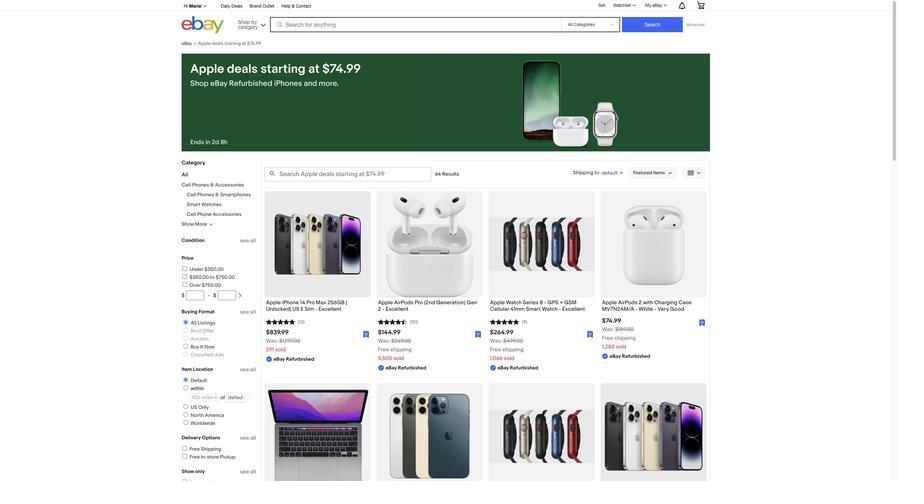 Task type: locate. For each thing, give the bounding box(es) containing it.
0 vertical spatial all
[[182, 171, 188, 178]]

at down category
[[242, 41, 246, 46]]

$ down over $750.00 checkbox
[[182, 292, 185, 299]]

1 vertical spatial $350.00
[[190, 274, 209, 281]]

1 horizontal spatial us
[[292, 306, 299, 313]]

show left the more
[[182, 221, 194, 227]]

2 vertical spatial $74.99
[[602, 318, 621, 325]]

1 all from the top
[[250, 237, 256, 244]]

4 see all button from the top
[[240, 435, 256, 442]]

& down cell phones & accessories link at the left top of page
[[215, 192, 219, 198]]

$350.00 to $750.00 checkbox
[[182, 274, 187, 279]]

2 up 4.5 out of 5 stars image
[[378, 306, 381, 313]]

ebay refurbished for $264.99
[[498, 365, 538, 371]]

watch left series on the bottom right
[[506, 299, 522, 306]]

at for apple deals starting at $74.99 shop ebay refurbished iphones and more.
[[308, 62, 320, 77]]

classified
[[191, 352, 214, 358]]

cell up smart watches link
[[187, 192, 196, 198]]

delivery options
[[182, 435, 220, 441]]

apple inside the apple airpods pro (2nd generation) gen 2 - excellent
[[378, 299, 393, 306]]

sold for $144.99
[[393, 355, 404, 362]]

Enter your search keyword text field
[[265, 167, 431, 182]]

Minimum Value text field
[[186, 291, 204, 300]]

4 see from the top
[[240, 435, 249, 442]]

free in-store pickup
[[190, 454, 236, 460]]

- down over $750.00
[[208, 292, 210, 299]]

to
[[594, 169, 599, 176], [210, 274, 215, 281]]

sold inside was: $159.00 free shipping 1,283 sold
[[616, 344, 626, 351]]

with
[[643, 299, 653, 306]]

5 out of 5 stars image up $264.99
[[490, 318, 519, 325]]

was: for $264.99
[[490, 338, 502, 345]]

1 see all button from the top
[[240, 237, 256, 244]]

starting inside apple deals starting at $74.99 shop ebay refurbished iphones and more.
[[261, 62, 305, 77]]

was: inside was: $159.00 free shipping 1,283 sold
[[602, 326, 614, 333]]

daily deals
[[221, 4, 242, 9]]

best offer link
[[180, 328, 216, 334]]

e
[[301, 306, 304, 313]]

0 horizontal spatial to
[[210, 274, 215, 281]]

- right 8
[[544, 299, 546, 306]]

condition
[[182, 237, 205, 244]]

results
[[442, 171, 459, 177]]

0 vertical spatial at
[[242, 41, 246, 46]]

free up the 1,066
[[490, 347, 501, 354]]

see all button for condition
[[240, 237, 256, 244]]

1 excellent from the left
[[319, 306, 341, 313]]

sold right 291
[[275, 347, 286, 354]]

north america
[[191, 412, 224, 419]]

phone
[[197, 211, 212, 217]]

2 see all button from the top
[[240, 309, 256, 316]]

now
[[204, 344, 215, 350]]

my ebay link
[[641, 1, 670, 10]]

free shipping link
[[181, 446, 221, 452]]

watch left +
[[542, 306, 558, 313]]

ends
[[190, 139, 204, 146]]

[object undefined] image left $264.99
[[475, 331, 481, 338]]

see for show only
[[240, 469, 249, 476]]

all listings
[[191, 320, 215, 326]]

0 horizontal spatial 5 out of 5 stars image
[[266, 318, 295, 325]]

[object undefined] image
[[363, 331, 369, 338], [475, 331, 481, 338]]

0 vertical spatial shop
[[238, 19, 250, 25]]

1 vertical spatial $74.99
[[322, 62, 361, 77]]

sold inside the was: $499.00 free shipping 1,066 sold
[[504, 355, 514, 362]]

was: up 291
[[266, 338, 278, 345]]

0 vertical spatial starting
[[224, 41, 241, 46]]

shipping left the :
[[573, 169, 593, 176]]

shipping inside was: $249.00 free shipping 5,505 sold
[[390, 347, 412, 354]]

see all button for item location
[[240, 366, 256, 373]]

US Only radio
[[183, 404, 188, 409]]

Best Offer radio
[[183, 328, 188, 333]]

2 all from the top
[[250, 309, 256, 316]]

advanced link
[[683, 17, 708, 32]]

1 horizontal spatial [object undefined] image
[[475, 331, 481, 338]]

starting for apple deals starting at $74.99
[[224, 41, 241, 46]]

excellent right gps
[[562, 306, 585, 313]]

see for delivery options
[[240, 435, 249, 442]]

2 horizontal spatial &
[[292, 4, 295, 9]]

shop by category button
[[235, 16, 267, 32]]

Search for anything text field
[[271, 18, 560, 32]]

0 vertical spatial $74.99
[[247, 41, 261, 46]]

shipping inside was: $159.00 free shipping 1,283 sold
[[614, 335, 636, 342]]

best offer
[[191, 328, 214, 334]]

1 vertical spatial smart
[[526, 306, 541, 313]]

1 5 out of 5 stars image from the left
[[266, 318, 295, 325]]

1 vertical spatial us
[[191, 404, 197, 411]]

sold inside was: $249.00 free shipping 5,505 sold
[[393, 355, 404, 362]]

4 see all from the top
[[240, 435, 256, 442]]

all for all
[[182, 171, 188, 178]]

all right all listings radio
[[191, 320, 197, 326]]

1 horizontal spatial smart
[[526, 306, 541, 313]]

$750.00 down $350.00 to $750.00
[[202, 282, 221, 288]]

$750.00 up "maximum value" text box
[[216, 274, 235, 281]]

deals inside apple deals starting at $74.99 shop ebay refurbished iphones and more.
[[227, 62, 258, 77]]

apple for apple watch series 8 -  gps + gsm cellular 41mm smart watch - excellent
[[490, 299, 505, 306]]

3 see all button from the top
[[240, 366, 256, 373]]

none submit inside shop by category 'banner'
[[622, 17, 683, 32]]

items
[[653, 170, 665, 176]]

None submit
[[622, 17, 683, 32]]

ebay refurbished down the was: $499.00 free shipping 1,066 sold on the bottom right
[[498, 365, 538, 371]]

1 vertical spatial cell
[[187, 192, 196, 198]]

$750.00
[[216, 274, 235, 281], [202, 282, 221, 288]]

starting for apple deals starting at $74.99 shop ebay refurbished iphones and more.
[[261, 62, 305, 77]]

3 all from the top
[[250, 366, 256, 373]]

airpods inside apple airpods 2 with charging case mv7n2am/a - white - very good
[[618, 299, 637, 306]]

Classified Ads radio
[[183, 352, 188, 357]]

1 horizontal spatial $74.99
[[322, 62, 361, 77]]

1 horizontal spatial 5 out of 5 stars image
[[490, 318, 519, 325]]

to down 'under $350.00'
[[210, 274, 215, 281]]

apple iphone 14 pro max 256gb ( unlocked)  us e sim - excellent
[[266, 299, 347, 313]]

sim
[[305, 306, 314, 313]]

1 $ from the left
[[182, 292, 185, 299]]

us
[[292, 306, 299, 313], [191, 404, 197, 411]]

ebay refurbished for $144.99
[[386, 365, 426, 371]]

2 see all from the top
[[240, 309, 256, 316]]

all for buying format
[[250, 309, 256, 316]]

us right us only option
[[191, 404, 197, 411]]

format
[[199, 309, 215, 315]]

deals right ebay link
[[212, 41, 223, 46]]

0 horizontal spatial 2
[[378, 306, 381, 313]]

accessories down watches
[[213, 211, 242, 217]]

ebay refurbished down was: $249.00 free shipping 5,505 sold
[[386, 365, 426, 371]]

price
[[182, 255, 194, 261]]

:
[[599, 169, 601, 176]]

0 horizontal spatial deals
[[212, 41, 223, 46]]

1 horizontal spatial to
[[594, 169, 599, 176]]

all
[[250, 237, 256, 244], [250, 309, 256, 316], [250, 366, 256, 373], [250, 435, 256, 442], [250, 469, 256, 476]]

All Listings radio
[[183, 320, 188, 325]]

to left default
[[594, 169, 599, 176]]

worldwide link
[[180, 420, 217, 427]]

was:
[[602, 326, 614, 333], [266, 338, 278, 345], [378, 338, 390, 345], [490, 338, 502, 345]]

was: $499.00 free shipping 1,066 sold
[[490, 338, 524, 362]]

your shopping cart image
[[697, 2, 705, 9]]

at
[[242, 41, 246, 46], [308, 62, 320, 77]]

ebay link
[[182, 41, 198, 46]]

0 vertical spatial us
[[292, 306, 299, 313]]

$1,199.00
[[279, 338, 300, 345]]

2 vertical spatial &
[[215, 192, 219, 198]]

1 horizontal spatial shipping
[[502, 347, 524, 354]]

deals
[[212, 41, 223, 46], [227, 62, 258, 77]]

show only
[[182, 469, 205, 475]]

$74.99 down 'mv7n2am/a' on the right of page
[[602, 318, 621, 325]]

starting
[[224, 41, 241, 46], [261, 62, 305, 77]]

Returns Accepted checkbox
[[182, 480, 187, 481]]

shop by category banner
[[180, 0, 710, 35]]

1 horizontal spatial shipping
[[573, 169, 593, 176]]

2 horizontal spatial shipping
[[614, 335, 636, 342]]

1 horizontal spatial airpods
[[618, 299, 637, 306]]

4 all from the top
[[250, 435, 256, 442]]

(9) link
[[490, 318, 527, 325]]

free right free shipping option
[[190, 446, 200, 452]]

!
[[201, 4, 202, 9]]

starting down category
[[224, 41, 241, 46]]

see all for item location
[[240, 366, 256, 373]]

category
[[238, 24, 258, 30]]

airpods for excellent
[[394, 299, 413, 306]]

at up and on the top left
[[308, 62, 320, 77]]

starting up "iphones"
[[261, 62, 305, 77]]

[object undefined] image left $144.99
[[363, 331, 369, 338]]

at inside apple deals starting at $74.99 shop ebay refurbished iphones and more.
[[308, 62, 320, 77]]

0 horizontal spatial &
[[210, 182, 214, 188]]

see all for show only
[[240, 469, 256, 476]]

more
[[195, 221, 207, 227]]

North America radio
[[183, 412, 188, 417]]

was: inside the was: $499.00 free shipping 1,066 sold
[[490, 338, 502, 345]]

5,505
[[378, 355, 392, 362]]

0 horizontal spatial us
[[191, 404, 197, 411]]

all
[[182, 171, 188, 178], [191, 320, 197, 326]]

1 horizontal spatial excellent
[[386, 306, 408, 313]]

1 horizontal spatial $
[[213, 292, 216, 299]]

watches
[[202, 202, 222, 208]]

3 excellent from the left
[[562, 306, 585, 313]]

all for all listings
[[191, 320, 197, 326]]

free inside was: $249.00 free shipping 5,505 sold
[[378, 347, 389, 354]]

1 horizontal spatial deals
[[227, 62, 258, 77]]

0 horizontal spatial excellent
[[319, 306, 341, 313]]

0 vertical spatial phones
[[192, 182, 209, 188]]

5 see from the top
[[240, 469, 249, 476]]

options
[[202, 435, 220, 441]]

$249.00
[[391, 338, 411, 345]]

1 horizontal spatial watch
[[542, 306, 558, 313]]

my ebay
[[645, 3, 662, 8]]

(151) link
[[378, 318, 418, 325]]

apple airpods 2 with charging case mv7n2am/a - white - very good link
[[602, 299, 705, 315]]

- up 4.5 out of 5 stars image
[[382, 306, 384, 313]]

apple inside apple watch series 8 -  gps + gsm cellular 41mm smart watch - excellent
[[490, 299, 505, 306]]

1 horizontal spatial all
[[191, 320, 197, 326]]

&
[[292, 4, 295, 9], [210, 182, 214, 188], [215, 192, 219, 198]]

$839.99
[[266, 329, 289, 336]]

free in-store pickup link
[[181, 454, 236, 460]]

to inside shipping to : default
[[594, 169, 599, 176]]

submit price range image
[[237, 293, 242, 298]]

[object undefined] image
[[699, 319, 705, 326], [699, 319, 705, 326], [475, 331, 481, 338], [587, 331, 593, 338], [363, 331, 369, 338], [587, 331, 593, 338]]

view: gallery view image
[[688, 169, 701, 177]]

$74.99 inside apple deals starting at $74.99 shop ebay refurbished iphones and more.
[[322, 62, 361, 77]]

1 vertical spatial &
[[210, 182, 214, 188]]

ebay refurbished for $74.99
[[610, 354, 650, 360]]

291
[[266, 347, 274, 354]]

sold inside was: $1,199.00 291 sold
[[275, 347, 286, 354]]

shipping
[[614, 335, 636, 342], [390, 347, 412, 354], [502, 347, 524, 354]]

see for item location
[[240, 366, 249, 373]]

accessories
[[215, 182, 244, 188], [213, 211, 242, 217]]

cell up show more
[[187, 211, 196, 217]]

ebay refurbished down was: $159.00 free shipping 1,283 sold
[[610, 354, 650, 360]]

apple iphone 12 pro max 128gb unlocked smartphone - very good image
[[377, 384, 483, 481]]

$ left "maximum value" text box
[[213, 292, 216, 299]]

excellent left "("
[[319, 306, 341, 313]]

see all button for delivery options
[[240, 435, 256, 442]]

0 horizontal spatial starting
[[224, 41, 241, 46]]

charging
[[654, 299, 677, 306]]

2 left with
[[639, 299, 642, 306]]

iphone
[[282, 299, 299, 306]]

0 horizontal spatial shipping
[[201, 446, 221, 452]]

2 $ from the left
[[213, 292, 216, 299]]

0 vertical spatial to
[[594, 169, 599, 176]]

5 out of 5 stars image up $839.99
[[266, 318, 295, 325]]

see
[[240, 237, 249, 244], [240, 309, 249, 316], [240, 366, 249, 373], [240, 435, 249, 442], [240, 469, 249, 476]]

1 vertical spatial starting
[[261, 62, 305, 77]]

refurbished inside apple deals starting at $74.99 shop ebay refurbished iphones and more.
[[229, 79, 272, 88]]

free up 1,283 at bottom right
[[602, 335, 613, 342]]

was: inside was: $1,199.00 291 sold
[[266, 338, 278, 345]]

0 horizontal spatial $74.99
[[247, 41, 261, 46]]

5 all from the top
[[250, 469, 256, 476]]

see all button
[[240, 237, 256, 244], [240, 309, 256, 316], [240, 366, 256, 373], [240, 435, 256, 442], [240, 469, 256, 476]]

0 vertical spatial smart
[[187, 202, 200, 208]]

3 see all from the top
[[240, 366, 256, 373]]

north
[[191, 412, 204, 419]]

was: inside was: $249.00 free shipping 5,505 sold
[[378, 338, 390, 345]]

0 horizontal spatial at
[[242, 41, 246, 46]]

default link
[[180, 378, 209, 384]]

5 see all from the top
[[240, 469, 256, 476]]

airpods up (151) link
[[394, 299, 413, 306]]

5 out of 5 stars image for $264.99
[[490, 318, 519, 325]]

free up '5,505'
[[378, 347, 389, 354]]

ebay inside apple deals starting at $74.99 shop ebay refurbished iphones and more.
[[210, 79, 227, 88]]

1 horizontal spatial shop
[[238, 19, 250, 25]]

listings
[[198, 320, 215, 326]]

5 out of 5 stars image for $839.99
[[266, 318, 295, 325]]

accessories up the smartphones
[[215, 182, 244, 188]]

help
[[282, 4, 291, 9]]

smart up (9)
[[526, 306, 541, 313]]

1 vertical spatial shop
[[190, 79, 208, 88]]

1 vertical spatial deals
[[227, 62, 258, 77]]

$74.99 down category
[[247, 41, 261, 46]]

1 pro from the left
[[306, 299, 315, 306]]

$264.99
[[490, 329, 514, 336]]

1 horizontal spatial &
[[215, 192, 219, 198]]

sold right '5,505'
[[393, 355, 404, 362]]

cell phone accessories link
[[187, 211, 242, 217]]

us inside apple iphone 14 pro max 256gb ( unlocked)  us e sim - excellent
[[292, 306, 299, 313]]

2 see from the top
[[240, 309, 249, 316]]

pro right 14
[[306, 299, 315, 306]]

sell link
[[595, 3, 609, 8]]

0 vertical spatial shipping
[[573, 169, 593, 176]]

$350.00 up "over $750.00" link
[[190, 274, 209, 281]]

airpods inside the apple airpods pro (2nd generation) gen 2 - excellent
[[394, 299, 413, 306]]

was: left $159.00
[[602, 326, 614, 333]]

0 horizontal spatial airpods
[[394, 299, 413, 306]]

1 airpods from the left
[[394, 299, 413, 306]]

white
[[639, 306, 653, 313]]

$350.00 to $750.00 link
[[181, 274, 235, 281]]

apple inside apple airpods 2 with charging case mv7n2am/a - white - very good
[[602, 299, 617, 306]]

apple inside apple iphone 14 pro max 256gb ( unlocked)  us e sim - excellent
[[266, 299, 281, 306]]

apple for apple airpods 2 with charging case mv7n2am/a - white - very good
[[602, 299, 617, 306]]

shipping up free in-store pickup
[[201, 446, 221, 452]]

1 horizontal spatial starting
[[261, 62, 305, 77]]

& right help
[[292, 4, 295, 9]]

airpods left white
[[618, 299, 637, 306]]

shop
[[238, 19, 250, 25], [190, 79, 208, 88]]

- inside apple iphone 14 pro max 256gb ( unlocked)  us e sim - excellent
[[315, 306, 317, 313]]

buy
[[191, 344, 199, 350]]

sold right 1,283 at bottom right
[[616, 344, 626, 351]]

& inside account navigation
[[292, 4, 295, 9]]

cell down the category
[[182, 182, 191, 188]]

0 horizontal spatial shop
[[190, 79, 208, 88]]

free
[[602, 335, 613, 342], [378, 347, 389, 354], [490, 347, 501, 354], [190, 446, 200, 452], [190, 454, 200, 460]]

apple
[[198, 41, 211, 46], [190, 62, 224, 77], [266, 299, 281, 306], [378, 299, 393, 306], [490, 299, 505, 306], [602, 299, 617, 306]]

1 show from the top
[[182, 221, 194, 227]]

excellent up (151) link
[[386, 306, 408, 313]]

item location
[[182, 366, 213, 373]]

shipping for $144.99
[[390, 347, 412, 354]]

within
[[191, 386, 204, 392]]

5 see all button from the top
[[240, 469, 256, 476]]

0 vertical spatial &
[[292, 4, 295, 9]]

default
[[191, 378, 207, 384]]

1 vertical spatial at
[[308, 62, 320, 77]]

2 excellent from the left
[[386, 306, 408, 313]]

2 5 out of 5 stars image from the left
[[490, 318, 519, 325]]

0 horizontal spatial shipping
[[390, 347, 412, 354]]

$ for "maximum value" text box
[[213, 292, 216, 299]]

2 show from the top
[[182, 469, 194, 475]]

4.5 out of 5 stars image
[[378, 318, 407, 325]]

2 horizontal spatial excellent
[[562, 306, 585, 313]]

pro left (2nd
[[415, 299, 423, 306]]

free left the in-
[[190, 454, 200, 460]]

0 vertical spatial deals
[[212, 41, 223, 46]]

Default radio
[[183, 378, 188, 382]]

5 out of 5 stars image
[[266, 318, 295, 325], [490, 318, 519, 325]]

us left e
[[292, 306, 299, 313]]

$74.99 up more.
[[322, 62, 361, 77]]

1 horizontal spatial pro
[[415, 299, 423, 306]]

my
[[645, 3, 651, 8]]

shipping down $159.00
[[614, 335, 636, 342]]

apple airpods pro (2nd generation) gen 2 - excellent image
[[387, 191, 473, 298]]

shipping down '$249.00'
[[390, 347, 412, 354]]

0 horizontal spatial [object undefined] image
[[363, 331, 369, 338]]

2 pro from the left
[[415, 299, 423, 306]]

apple iphone 14 pro max 128gb network unlocked very good condition image
[[601, 384, 707, 481]]

1 see from the top
[[240, 237, 249, 244]]

free inside was: $159.00 free shipping 1,283 sold
[[602, 335, 613, 342]]

$350.00 up $350.00 to $750.00
[[204, 266, 224, 273]]

sold right the 1,066
[[504, 355, 514, 362]]

0 horizontal spatial $
[[182, 292, 185, 299]]

deals down apple deals starting at $74.99
[[227, 62, 258, 77]]

was: down $144.99
[[378, 338, 390, 345]]

3 see from the top
[[240, 366, 249, 373]]

apple watch series 8 -  gps + gsm cellular 41mm smart watch - excellent image
[[489, 218, 595, 271]]

- right sim
[[315, 306, 317, 313]]

apple inside apple deals starting at $74.99 shop ebay refurbished iphones and more.
[[190, 62, 224, 77]]

& up "cell phones & smartphones" link on the left top of page
[[210, 182, 214, 188]]

under $350.00
[[190, 266, 224, 273]]

shipping down the $499.00
[[502, 347, 524, 354]]

ebay refurbished
[[610, 354, 650, 360], [274, 356, 314, 363], [386, 365, 426, 371], [498, 365, 538, 371]]

1 vertical spatial all
[[191, 320, 197, 326]]

free inside the was: $499.00 free shipping 1,066 sold
[[490, 347, 501, 354]]

was: down $264.99
[[490, 338, 502, 345]]

0 horizontal spatial smart
[[187, 202, 200, 208]]

auction
[[191, 336, 209, 342]]

1 vertical spatial to
[[210, 274, 215, 281]]

shipping inside the was: $499.00 free shipping 1,066 sold
[[502, 347, 524, 354]]

smart up phone
[[187, 202, 200, 208]]

1 vertical spatial $750.00
[[202, 282, 221, 288]]

1 vertical spatial show
[[182, 469, 194, 475]]

gsm
[[564, 299, 576, 306]]

show up returns accepted checkbox
[[182, 469, 194, 475]]

1 horizontal spatial 2
[[639, 299, 642, 306]]

brand outlet link
[[250, 3, 274, 11]]

default text field
[[226, 393, 245, 403]]

0 vertical spatial show
[[182, 221, 194, 227]]

0 horizontal spatial watch
[[506, 299, 522, 306]]

outlet
[[263, 4, 274, 9]]

1 see all from the top
[[240, 237, 256, 244]]

ads
[[215, 352, 224, 358]]

offer
[[202, 328, 214, 334]]

all down the category
[[182, 171, 188, 178]]

0 horizontal spatial all
[[182, 171, 188, 178]]

0 horizontal spatial pro
[[306, 299, 315, 306]]

Free Shipping checkbox
[[182, 446, 187, 451]]

1 horizontal spatial at
[[308, 62, 320, 77]]

ebay inside account navigation
[[652, 3, 662, 8]]

pro
[[306, 299, 315, 306], [415, 299, 423, 306]]

apple macbook pro mneh3ll/a 2022 apple m2 chip   10gpu/8cpu 13.3" 8gb 256gb ssd image
[[265, 387, 371, 481]]

2 airpods from the left
[[618, 299, 637, 306]]



Task type: vqa. For each thing, say whether or not it's contained in the screenshot.
IF THE ITEM YOU RECEIVED DOESN'T MATCH THE LISTING, OR IF IT ARRIVED FAULTY OR DAMAGED, YOU CAN RETURN IT EVEN IF THE SELLER'S RETURNS POLICY SAYS THEY DON'T ACCEPT RETURNS.
no



Task type: describe. For each thing, give the bounding box(es) containing it.
refurbished for $264.99
[[510, 365, 538, 371]]

sold for $74.99
[[616, 344, 626, 351]]

1,066
[[490, 355, 503, 362]]

shop inside shop by category
[[238, 19, 250, 25]]

- right gps
[[559, 306, 561, 313]]

classified ads link
[[180, 352, 225, 358]]

airpods for white
[[618, 299, 637, 306]]

auction link
[[180, 336, 210, 342]]

see all button for show only
[[240, 469, 256, 476]]

all for condition
[[250, 237, 256, 244]]

cellular
[[490, 306, 509, 313]]

apple airpods pro (2nd generation) gen 2 - excellent
[[378, 299, 477, 313]]

smart inside "cell phones & accessories cell phones & smartphones smart watches cell phone accessories"
[[187, 202, 200, 208]]

america
[[205, 412, 224, 419]]

see all button for buying format
[[240, 309, 256, 316]]

at for apple deals starting at $74.99
[[242, 41, 246, 46]]

pro inside the apple airpods pro (2nd generation) gen 2 - excellent
[[415, 299, 423, 306]]

smart watches link
[[187, 202, 222, 208]]

free for $74.99
[[602, 335, 613, 342]]

$144.99
[[378, 329, 401, 336]]

apple watch series 8 -  gps + gsm cellular 41mm smart watch - excellent
[[490, 299, 585, 313]]

excellent inside apple watch series 8 -  gps + gsm cellular 41mm smart watch - excellent
[[562, 306, 585, 313]]

and
[[304, 79, 317, 88]]

buying
[[182, 309, 197, 315]]

apple for apple deals starting at $74.99
[[198, 41, 211, 46]]

(
[[346, 299, 347, 306]]

excellent inside apple iphone 14 pro max 256gb ( unlocked)  us e sim - excellent
[[319, 306, 341, 313]]

within radio
[[183, 386, 188, 390]]

refurbished for $74.99
[[622, 354, 650, 360]]

- left very
[[654, 306, 656, 313]]

hi maria !
[[184, 3, 202, 9]]

0 vertical spatial cell
[[182, 182, 191, 188]]

64 results
[[435, 171, 459, 177]]

Buy It Now radio
[[183, 344, 188, 349]]

see for condition
[[240, 237, 249, 244]]

show for show more
[[182, 221, 194, 227]]

sold for $264.99
[[504, 355, 514, 362]]

0 vertical spatial $350.00
[[204, 266, 224, 273]]

help & contact link
[[282, 3, 311, 11]]

smartphones
[[220, 192, 251, 198]]

$74.99 for apple deals starting at $74.99
[[247, 41, 261, 46]]

show more
[[182, 221, 207, 227]]

14
[[300, 299, 305, 306]]

see all for condition
[[240, 237, 256, 244]]

to for :
[[594, 169, 599, 176]]

ends in 2d 8h
[[190, 139, 228, 146]]

apple airpods 2 with charging case mv7n2am/a - white - very good image
[[601, 191, 707, 298]]

featured
[[633, 170, 652, 176]]

1 vertical spatial accessories
[[213, 211, 242, 217]]

us only link
[[180, 404, 210, 411]]

apple watch series 8 -  gps + gsm cellular 45mm smart watch - excellent image
[[489, 410, 595, 463]]

shipping inside shipping to : default
[[573, 169, 593, 176]]

256gb
[[327, 299, 344, 306]]

see all for buying format
[[240, 309, 256, 316]]

2d
[[212, 139, 219, 146]]

series
[[523, 299, 538, 306]]

was: for $144.99
[[378, 338, 390, 345]]

1,283
[[602, 344, 614, 351]]

0 vertical spatial accessories
[[215, 182, 244, 188]]

deals for apple deals starting at $74.99 shop ebay refurbished iphones and more.
[[227, 62, 258, 77]]

best
[[191, 328, 201, 334]]

(13)
[[298, 319, 305, 325]]

all for delivery options
[[250, 435, 256, 442]]

shipping for $74.99
[[614, 335, 636, 342]]

Under $350.00 checkbox
[[182, 266, 187, 271]]

deals for apple deals starting at $74.99
[[212, 41, 223, 46]]

maria
[[189, 3, 201, 9]]

was: $159.00 free shipping 1,283 sold
[[602, 326, 636, 351]]

watchlist link
[[609, 1, 639, 10]]

Worldwide radio
[[183, 420, 188, 425]]

deals
[[232, 4, 242, 9]]

sell
[[598, 3, 605, 8]]

daily
[[221, 4, 230, 9]]

8h
[[220, 139, 228, 146]]

over $750.00 link
[[181, 282, 221, 288]]

smart inside apple watch series 8 -  gps + gsm cellular 41mm smart watch - excellent
[[526, 306, 541, 313]]

featured items button
[[627, 167, 678, 179]]

us only
[[191, 404, 209, 411]]

shipping for $264.99
[[502, 347, 524, 354]]

see all for delivery options
[[240, 435, 256, 442]]

64
[[435, 171, 441, 177]]

apple for apple deals starting at $74.99 shop ebay refurbished iphones and more.
[[190, 62, 224, 77]]

apple for apple airpods pro (2nd generation) gen 2 - excellent
[[378, 299, 393, 306]]

free for $144.99
[[378, 347, 389, 354]]

store
[[207, 454, 219, 460]]

max
[[316, 299, 326, 306]]

apple airpods pro (2nd generation) gen 2 - excellent link
[[378, 299, 481, 315]]

in
[[205, 139, 210, 146]]

see for buying format
[[240, 309, 249, 316]]

was: $249.00 free shipping 5,505 sold
[[378, 338, 412, 362]]

0 vertical spatial $750.00
[[216, 274, 235, 281]]

2 inside the apple airpods pro (2nd generation) gen 2 - excellent
[[378, 306, 381, 313]]

$74.99 for apple deals starting at $74.99 shop ebay refurbished iphones and more.
[[322, 62, 361, 77]]

free shipping
[[190, 446, 221, 452]]

of
[[220, 395, 225, 401]]

cell phones & accessories cell phones & smartphones smart watches cell phone accessories
[[182, 182, 251, 217]]

Over $750.00 checkbox
[[182, 282, 187, 287]]

was: for $74.99
[[602, 326, 614, 333]]

account navigation
[[180, 0, 710, 11]]

excellent inside the apple airpods pro (2nd generation) gen 2 - excellent
[[386, 306, 408, 313]]

only
[[198, 404, 209, 411]]

all listings link
[[180, 320, 217, 326]]

cell phones & accessories link
[[182, 182, 244, 188]]

- left white
[[635, 306, 638, 313]]

gen
[[467, 299, 477, 306]]

to for $750.00
[[210, 274, 215, 281]]

buy it now link
[[180, 344, 216, 350]]

featured items
[[633, 170, 665, 176]]

go image
[[246, 395, 251, 401]]

buy it now
[[191, 344, 215, 350]]

refurbished for $144.99
[[398, 365, 426, 371]]

generation)
[[436, 299, 465, 306]]

shop inside apple deals starting at $74.99 shop ebay refurbished iphones and more.
[[190, 79, 208, 88]]

show for show only
[[182, 469, 194, 475]]

under $350.00 link
[[181, 266, 224, 273]]

Free In-store Pickup checkbox
[[182, 454, 187, 459]]

apple iphone 14 pro max 256gb ( unlocked)  us e sim - excellent image
[[265, 191, 371, 298]]

2 vertical spatial cell
[[187, 211, 196, 217]]

more.
[[319, 79, 339, 88]]

- inside the apple airpods pro (2nd generation) gen 2 - excellent
[[382, 306, 384, 313]]

category
[[182, 159, 205, 166]]

Auction radio
[[183, 336, 188, 341]]

good
[[670, 306, 684, 313]]

brand outlet
[[250, 4, 274, 9]]

$ for minimum value text field
[[182, 292, 185, 299]]

hi
[[184, 4, 188, 9]]

case
[[679, 299, 692, 306]]

apple for apple iphone 14 pro max 256gb ( unlocked)  us e sim - excellent
[[266, 299, 281, 306]]

pickup
[[220, 454, 236, 460]]

all for show only
[[250, 469, 256, 476]]

1 vertical spatial shipping
[[201, 446, 221, 452]]

watchlist
[[613, 3, 631, 8]]

2 inside apple airpods 2 with charging case mv7n2am/a - white - very good
[[639, 299, 642, 306]]

(151)
[[410, 319, 418, 325]]

2 horizontal spatial $74.99
[[602, 318, 621, 325]]

+
[[560, 299, 563, 306]]

buying format
[[182, 309, 215, 315]]

pro inside apple iphone 14 pro max 256gb ( unlocked)  us e sim - excellent
[[306, 299, 315, 306]]

all for item location
[[250, 366, 256, 373]]

Maximum Value text field
[[218, 291, 236, 300]]

very
[[658, 306, 669, 313]]

free for $264.99
[[490, 347, 501, 354]]

1 vertical spatial phones
[[197, 192, 214, 198]]

cell phones & smartphones link
[[187, 192, 251, 198]]

advanced
[[687, 22, 705, 27]]

ebay refurbished down was: $1,199.00 291 sold
[[274, 356, 314, 363]]

iphones
[[274, 79, 302, 88]]



